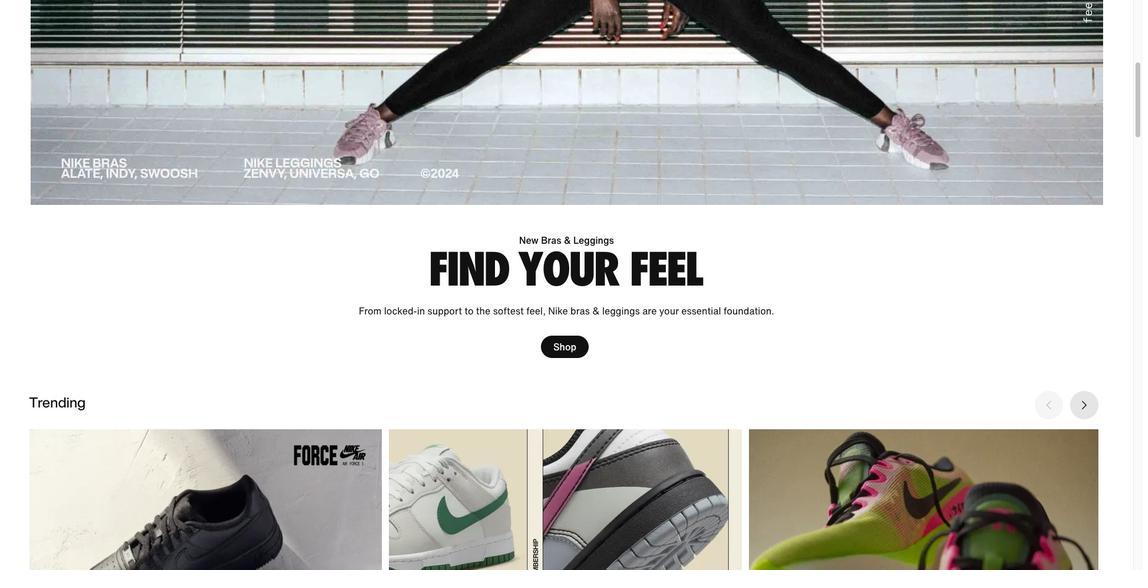 Task type: vqa. For each thing, say whether or not it's contained in the screenshot.
leggings
yes



Task type: describe. For each thing, give the bounding box(es) containing it.
to
[[465, 304, 474, 319]]

3 nike. just do it image from the left
[[749, 430, 1102, 571]]

nike
[[548, 304, 568, 319]]

2 nike. just do it image from the left
[[389, 430, 742, 571]]

leggings
[[574, 233, 614, 248]]

feel
[[631, 241, 704, 298]]

1 vertical spatial &
[[593, 304, 600, 319]]

bras
[[571, 304, 590, 319]]

the
[[476, 304, 491, 319]]

feel,
[[527, 304, 546, 319]]

shop link
[[541, 336, 589, 359]]

leggings
[[603, 304, 640, 319]]

1 nike. just do it image from the left
[[29, 430, 382, 571]]

foundation.
[[724, 304, 775, 319]]



Task type: locate. For each thing, give the bounding box(es) containing it.
1 horizontal spatial nike. just do it image
[[389, 430, 742, 571]]

menu bar
[[200, 0, 933, 2]]

0 horizontal spatial nike. just do it image
[[29, 430, 382, 571]]

1 horizontal spatial &
[[593, 304, 600, 319]]

in
[[417, 304, 425, 319]]

find your feel
[[430, 241, 704, 298]]

find
[[430, 241, 509, 298]]

from
[[359, 304, 382, 319]]

your
[[660, 304, 679, 319]]

nike. just do it image
[[29, 430, 382, 571], [389, 430, 742, 571], [749, 430, 1102, 571]]

new bras & leggings
[[519, 233, 614, 248]]

support
[[428, 304, 462, 319]]

shop
[[554, 340, 577, 355]]

your
[[519, 241, 618, 298]]

bras
[[541, 233, 562, 248]]

are
[[643, 304, 657, 319]]

locked-
[[384, 304, 417, 319]]

new
[[519, 233, 539, 248]]

softest
[[493, 304, 524, 319]]

trending
[[29, 392, 86, 414]]

from locked-in support to the softest feel, nike bras & leggings are your essential foundation.
[[359, 304, 775, 319]]

&
[[564, 233, 571, 248], [593, 304, 600, 319]]

0 horizontal spatial &
[[564, 233, 571, 248]]

2 horizontal spatial nike. just do it image
[[749, 430, 1102, 571]]

0 vertical spatial &
[[564, 233, 571, 248]]

essential
[[682, 304, 721, 319]]



